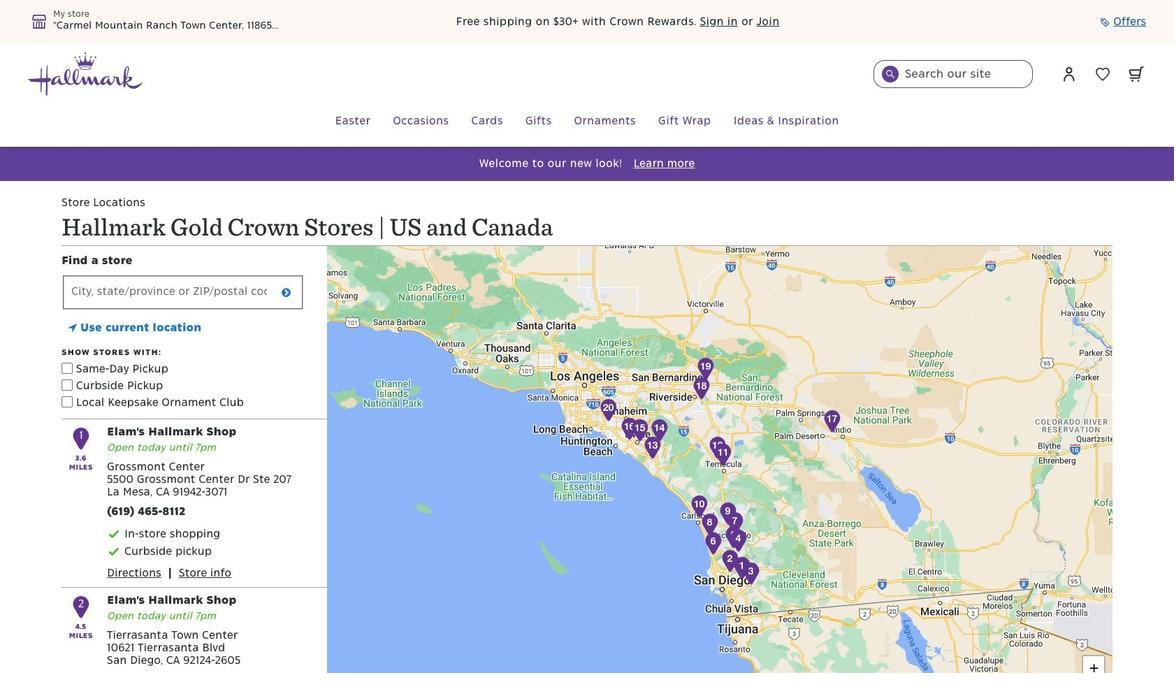 Task type: describe. For each thing, give the bounding box(es) containing it.
Search search field
[[874, 60, 1033, 88]]

2 opening hours for this store element from the top
[[107, 611, 241, 623]]

location arrow image
[[69, 322, 77, 332]]

City, state/province or ZIP/postal code text field
[[64, 277, 302, 308]]

sign in dropdown menu image
[[1061, 66, 1078, 83]]

search image
[[887, 70, 895, 78]]

1 opening hours for this store element from the top
[[107, 442, 292, 454]]

main menu. menu bar
[[28, 96, 1147, 147]]



Task type: locate. For each thing, give the bounding box(es) containing it.
opening hours for this store element
[[107, 442, 292, 454], [107, 611, 241, 623]]

1 vertical spatial opening hours for this store element
[[107, 611, 241, 623]]

None checkbox
[[62, 379, 73, 390]]

None checkbox
[[62, 363, 73, 374], [62, 396, 73, 407], [62, 363, 73, 374], [62, 396, 73, 407]]

hallmark logo image
[[28, 52, 143, 96]]

view your cart with 0 items. image
[[1129, 66, 1145, 82]]

None search field
[[874, 60, 1033, 88]]

form
[[62, 275, 305, 411]]

0 vertical spatial opening hours for this store element
[[107, 442, 292, 454]]



